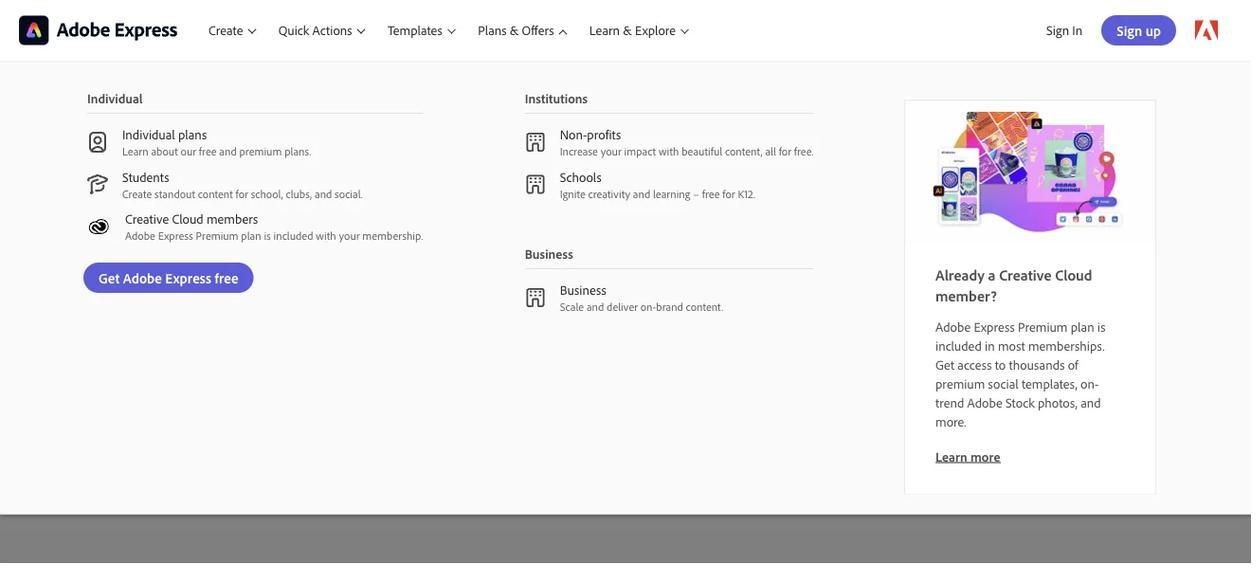 Task type: vqa. For each thing, say whether or not it's contained in the screenshot.


Task type: describe. For each thing, give the bounding box(es) containing it.
business for business
[[525, 245, 574, 262]]

templates
[[388, 22, 443, 39]]

students
[[122, 168, 169, 185]]

premium inside creative cloud members adobe express premium plan is included with your membership.
[[196, 228, 239, 243]]

in
[[1073, 22, 1083, 38]]

bigger.
[[66, 290, 109, 309]]

trend
[[936, 394, 965, 411]]

stock
[[1006, 394, 1035, 411]]

social.
[[335, 186, 363, 201]]

social
[[989, 375, 1019, 392]]

ignite
[[560, 186, 586, 201]]

express for premium
[[974, 318, 1015, 335]]

learn more link
[[936, 448, 1001, 465]]

non-profits increase your impact with beautiful content, all for free.
[[560, 126, 814, 158]]

cloud inside already a creative cloud member?
[[1056, 265, 1093, 284]]

premium inside individual plans learn about our free and premium plans.
[[239, 144, 282, 158]]

is inside adobe express premium plan is included in most memberships. get access to thousands of premium social templates, on- trend adobe stock photos, and more.
[[1098, 318, 1106, 335]]

premium inside adobe express premium plan is included in most memberships. get access to thousands of premium social templates, on- trend adobe stock photos, and more.
[[1019, 318, 1068, 335]]

our
[[181, 144, 196, 158]]

with inside non-profits increase your impact with beautiful content, all for free.
[[659, 144, 679, 158]]

beautiful
[[682, 144, 723, 158]]

learn & explore
[[590, 22, 676, 39]]

adobe logo image
[[1196, 20, 1219, 40]]

to
[[995, 356, 1006, 373]]

and inside adobe express premium plan is included in most memberships. get access to thousands of premium social templates, on- trend adobe stock photos, and more.
[[1081, 394, 1102, 411]]

thousands
[[1009, 356, 1065, 373]]

standout
[[155, 186, 195, 201]]

plans & offers
[[478, 22, 554, 39]]

creative cloud members adobe express premium plan is included with your membership.
[[125, 210, 423, 243]]

your inside non-profits increase your impact with beautiful content, all for free.
[[601, 144, 622, 158]]

actions
[[312, 22, 352, 39]]

photos,
[[1038, 394, 1078, 411]]

quick
[[279, 22, 309, 39]]

up.
[[150, 165, 225, 228]]

& for learn
[[623, 22, 632, 39]]

cloud inside creative cloud members adobe express premium plan is included with your membership.
[[172, 210, 204, 227]]

with inside creative cloud members adobe express premium plan is included with your membership.
[[316, 228, 336, 243]]

profits
[[587, 126, 621, 143]]

sign in
[[1047, 22, 1083, 38]]

plans
[[478, 22, 507, 39]]

create for create
[[209, 22, 243, 39]]

clubs,
[[286, 186, 312, 201]]

individual plans learn about our free and premium plans.
[[122, 126, 311, 158]]

and inside schools ignite creativity and learning – free for k12.
[[633, 186, 651, 201]]

students icon image for students
[[87, 175, 108, 194]]

plan inside adobe express premium plan is included in most memberships. get access to thousands of premium social templates, on- trend adobe stock photos, and more.
[[1071, 318, 1095, 335]]

all
[[766, 144, 777, 158]]

for inside schools ignite creativity and learning – free for k12.
[[723, 186, 736, 201]]

content,
[[725, 144, 763, 158]]

business scale and deliver on-brand content.
[[560, 281, 724, 314]]

learn & explore button
[[578, 0, 700, 61]]

creativity
[[589, 186, 631, 201]]

is inside creative cloud members adobe express premium plan is included with your membership.
[[264, 228, 271, 243]]

express for level
[[121, 114, 232, 157]]

plan inside creative cloud members adobe express premium plan is included with your membership.
[[241, 228, 261, 243]]

business for business scale and deliver on-brand content.
[[560, 281, 607, 298]]

access
[[958, 356, 992, 373]]

create inside students create standout content for school, clubs, and social.
[[122, 186, 152, 201]]

and inside individual plans learn about our free and premium plans.
[[219, 144, 237, 158]]

plans & offers button
[[467, 0, 578, 61]]

for inside students create standout content for school, clubs, and social.
[[236, 186, 248, 201]]

increase
[[560, 144, 598, 158]]

for inside non-profits increase your impact with beautiful content, all for free.
[[779, 144, 792, 158]]

–
[[693, 186, 700, 201]]

quick actions button
[[267, 0, 376, 61]]

level
[[19, 165, 139, 228]]



Task type: locate. For each thing, give the bounding box(es) containing it.
individual for individual plans learn about our free and premium plans.
[[122, 126, 175, 143]]

2 & from the left
[[623, 22, 632, 39]]

your inside creative cloud members adobe express premium plan is included with your membership.
[[339, 228, 360, 243]]

business up easier.
[[525, 245, 574, 262]]

create
[[209, 22, 243, 39], [122, 186, 152, 201], [492, 267, 533, 286]]

plan down 'members'
[[241, 228, 261, 243]]

1 vertical spatial students icon image
[[87, 216, 111, 237]]

is
[[264, 228, 271, 243], [1098, 318, 1106, 335]]

creative right a
[[1000, 265, 1052, 284]]

& for plans
[[510, 22, 519, 39]]

scale
[[560, 300, 584, 314]]

create left quick
[[209, 22, 243, 39]]

adobe down "social"
[[968, 394, 1003, 411]]

business
[[525, 245, 574, 262], [560, 281, 607, 298]]

1 horizontal spatial free
[[703, 186, 720, 201]]

members
[[207, 210, 258, 227]]

express inside creative cloud members adobe express premium plan is included with your membership.
[[158, 228, 193, 243]]

explore
[[635, 22, 676, 39]]

1 vertical spatial individual
[[122, 126, 175, 143]]

0 vertical spatial on-
[[641, 300, 657, 314]]

a
[[989, 265, 996, 284]]

creative inside already a creative cloud member?
[[1000, 265, 1052, 284]]

included inside creative cloud members adobe express premium plan is included with your membership.
[[274, 228, 313, 243]]

0 horizontal spatial on-
[[641, 300, 657, 314]]

dream
[[19, 290, 62, 309]]

free
[[199, 144, 217, 158], [703, 186, 720, 201]]

0 vertical spatial cloud
[[172, 210, 204, 227]]

free.
[[794, 144, 814, 158]]

more.
[[936, 413, 967, 430]]

learn left more
[[936, 448, 968, 465]]

1 horizontal spatial create
[[209, 22, 243, 39]]

0 vertical spatial premium
[[239, 144, 282, 158]]

0 vertical spatial is
[[264, 228, 271, 243]]

institutions icon image left non-
[[525, 132, 546, 153]]

1 vertical spatial with
[[316, 228, 336, 243]]

0 horizontal spatial for
[[236, 186, 248, 201]]

and right clubs,
[[315, 186, 332, 201]]

brand
[[657, 300, 684, 314]]

1 horizontal spatial &
[[623, 22, 632, 39]]

1 horizontal spatial for
[[723, 186, 736, 201]]

express up in
[[974, 318, 1015, 335]]

0 horizontal spatial free
[[199, 144, 217, 158]]

membership.
[[363, 228, 423, 243]]

creative inside creative cloud members adobe express premium plan is included with your membership.
[[125, 210, 169, 227]]

1 vertical spatial free
[[703, 186, 720, 201]]

0 vertical spatial your
[[601, 144, 622, 158]]

1 horizontal spatial cloud
[[1056, 265, 1093, 284]]

learn up 'students'
[[122, 144, 149, 158]]

create inside create easier. dream bigger.
[[492, 267, 533, 286]]

0 vertical spatial plan
[[241, 228, 261, 243]]

premium up trend in the right of the page
[[936, 375, 986, 392]]

1 horizontal spatial premium
[[1019, 318, 1068, 335]]

create down 'students'
[[122, 186, 152, 201]]

on- right deliver
[[641, 300, 657, 314]]

school,
[[251, 186, 283, 201]]

2 vertical spatial express
[[974, 318, 1015, 335]]

0 vertical spatial business
[[525, 245, 574, 262]]

1 horizontal spatial learn
[[590, 22, 620, 39]]

create easier. dream bigger.
[[19, 267, 577, 309]]

non-
[[560, 126, 587, 143]]

2 vertical spatial learn
[[936, 448, 968, 465]]

0 horizontal spatial is
[[264, 228, 271, 243]]

students icon image up bigger.
[[87, 216, 111, 237]]

express inside adobe express premium plan is included in most memberships. get access to thousands of premium social templates, on- trend adobe stock photos, and more.
[[974, 318, 1015, 335]]

and right scale
[[587, 300, 604, 314]]

institutions icon image for schools
[[525, 174, 546, 195]]

learn inside individual plans learn about our free and premium plans.
[[122, 144, 149, 158]]

already a creative cloud member? group
[[0, 61, 1252, 514]]

institutions icon image
[[525, 132, 546, 153], [525, 174, 546, 195]]

premium inside adobe express premium plan is included in most memberships. get access to thousands of premium social templates, on- trend adobe stock photos, and more.
[[936, 375, 986, 392]]

learn
[[590, 22, 620, 39], [122, 144, 149, 158], [936, 448, 968, 465]]

get
[[936, 356, 955, 373]]

1 horizontal spatial creative
[[1000, 265, 1052, 284]]

schools
[[560, 168, 602, 185]]

1 horizontal spatial with
[[659, 144, 679, 158]]

1 vertical spatial included
[[936, 337, 982, 354]]

your down 'profits'
[[601, 144, 622, 158]]

0 horizontal spatial create
[[122, 186, 152, 201]]

free right our
[[199, 144, 217, 158]]

0 horizontal spatial creative
[[125, 210, 169, 227]]

learn for learn & explore
[[590, 22, 620, 39]]

0 vertical spatial free
[[199, 144, 217, 158]]

adobe down 'standout' at the top of the page
[[125, 228, 155, 243]]

templates,
[[1022, 375, 1078, 392]]

students icon image for creative
[[87, 216, 111, 237]]

1 students icon image from the top
[[87, 175, 108, 194]]

1 horizontal spatial plan
[[1071, 318, 1095, 335]]

and inside business scale and deliver on-brand content.
[[587, 300, 604, 314]]

0 vertical spatial students icon image
[[87, 175, 108, 194]]

1 horizontal spatial included
[[936, 337, 982, 354]]

adobe inside adobe express level up.
[[19, 114, 113, 157]]

0 vertical spatial included
[[274, 228, 313, 243]]

0 horizontal spatial premium
[[196, 228, 239, 243]]

adobe, inc. image
[[19, 16, 178, 45]]

learn inside learn & explore dropdown button
[[590, 22, 620, 39]]

free inside individual plans learn about our free and premium plans.
[[199, 144, 217, 158]]

2 horizontal spatial create
[[492, 267, 533, 286]]

individual
[[87, 90, 143, 107], [122, 126, 175, 143]]

offers
[[522, 22, 554, 39]]

quick actions
[[279, 22, 352, 39]]

business inside business scale and deliver on-brand content.
[[560, 281, 607, 298]]

about
[[151, 144, 178, 158]]

included inside adobe express premium plan is included in most memberships. get access to thousands of premium social templates, on- trend adobe stock photos, and more.
[[936, 337, 982, 354]]

0 vertical spatial premium
[[196, 228, 239, 243]]

1 vertical spatial express
[[158, 228, 193, 243]]

create button
[[197, 0, 267, 61]]

individual for individual
[[87, 90, 143, 107]]

already a creative cloud member?
[[936, 265, 1093, 305]]

1 vertical spatial cloud
[[1056, 265, 1093, 284]]

1 horizontal spatial is
[[1098, 318, 1106, 335]]

individual up about
[[122, 126, 175, 143]]

easier.
[[537, 267, 577, 286]]

1 vertical spatial learn
[[122, 144, 149, 158]]

0 horizontal spatial cloud
[[172, 210, 204, 227]]

express down up.
[[158, 228, 193, 243]]

create inside popup button
[[209, 22, 243, 39]]

institutions
[[525, 90, 588, 107]]

students icon image down individual plan icon
[[87, 175, 108, 194]]

2 vertical spatial create
[[492, 267, 533, 286]]

cloud up memberships.
[[1056, 265, 1093, 284]]

free right –
[[703, 186, 720, 201]]

creative
[[125, 210, 169, 227], [1000, 265, 1052, 284]]

in
[[985, 337, 995, 354]]

plan up memberships.
[[1071, 318, 1095, 335]]

of
[[1069, 356, 1079, 373]]

content
[[198, 186, 233, 201]]

adobe inside creative cloud members adobe express premium plan is included with your membership.
[[125, 228, 155, 243]]

1 & from the left
[[510, 22, 519, 39]]

premium
[[239, 144, 282, 158], [936, 375, 986, 392]]

students icon image
[[87, 175, 108, 194], [87, 216, 111, 237]]

0 horizontal spatial learn
[[122, 144, 149, 158]]

institutions icon image for non-
[[525, 132, 546, 153]]

and
[[219, 144, 237, 158], [315, 186, 332, 201], [633, 186, 651, 201], [587, 300, 604, 314], [1081, 394, 1102, 411]]

0 horizontal spatial included
[[274, 228, 313, 243]]

0 vertical spatial learn
[[590, 22, 620, 39]]

included
[[274, 228, 313, 243], [936, 337, 982, 354]]

creative down 'standout' at the top of the page
[[125, 210, 169, 227]]

sign in button
[[1043, 14, 1087, 46]]

adobe
[[19, 114, 113, 157], [125, 228, 155, 243], [936, 318, 971, 335], [968, 394, 1003, 411]]

with down 'social.'
[[316, 228, 336, 243]]

individual inside individual plans learn about our free and premium plans.
[[122, 126, 175, 143]]

create up building icon
[[492, 267, 533, 286]]

plans
[[178, 126, 207, 143]]

for left k12.
[[723, 186, 736, 201]]

on- inside business scale and deliver on-brand content.
[[641, 300, 657, 314]]

schools ignite creativity and learning – free for k12.
[[560, 168, 756, 201]]

with
[[659, 144, 679, 158], [316, 228, 336, 243]]

1 horizontal spatial premium
[[936, 375, 986, 392]]

content.
[[686, 300, 724, 314]]

adobe express premium plan is included in most memberships. get access to thousands of premium social templates, on- trend adobe stock photos, and more.
[[936, 318, 1106, 430]]

1 vertical spatial business
[[560, 281, 607, 298]]

1 vertical spatial create
[[122, 186, 152, 201]]

deliver
[[607, 300, 638, 314]]

your down 'social.'
[[339, 228, 360, 243]]

1 horizontal spatial your
[[601, 144, 622, 158]]

0 horizontal spatial premium
[[239, 144, 282, 158]]

and inside students create standout content for school, clubs, and social.
[[315, 186, 332, 201]]

1 vertical spatial institutions icon image
[[525, 174, 546, 195]]

learning
[[653, 186, 691, 201]]

premium left plans.
[[239, 144, 282, 158]]

& left explore at the right of page
[[623, 22, 632, 39]]

1 vertical spatial creative
[[1000, 265, 1052, 284]]

0 vertical spatial express
[[121, 114, 232, 157]]

0 vertical spatial create
[[209, 22, 243, 39]]

learn more
[[936, 448, 1001, 465]]

with right 'impact'
[[659, 144, 679, 158]]

adobe express level up.
[[19, 114, 232, 228]]

your
[[601, 144, 622, 158], [339, 228, 360, 243]]

sign
[[1047, 22, 1070, 38]]

and up students create standout content for school, clubs, and social.
[[219, 144, 237, 158]]

0 horizontal spatial &
[[510, 22, 519, 39]]

plans.
[[285, 144, 311, 158]]

& right plans
[[510, 22, 519, 39]]

2 horizontal spatial learn
[[936, 448, 968, 465]]

1 vertical spatial on-
[[1081, 375, 1099, 392]]

1 vertical spatial premium
[[1019, 318, 1068, 335]]

more
[[971, 448, 1001, 465]]

included up get
[[936, 337, 982, 354]]

business up scale
[[560, 281, 607, 298]]

2 students icon image from the top
[[87, 216, 111, 237]]

k12.
[[738, 186, 756, 201]]

1 institutions icon image from the top
[[525, 132, 546, 153]]

0 vertical spatial institutions icon image
[[525, 132, 546, 153]]

express
[[121, 114, 232, 157], [158, 228, 193, 243], [974, 318, 1015, 335]]

create for create easier. dream bigger.
[[492, 267, 533, 286]]

plan
[[241, 228, 261, 243], [1071, 318, 1095, 335]]

on- right templates,
[[1081, 375, 1099, 392]]

express inside adobe express level up.
[[121, 114, 232, 157]]

individual up individual plan icon
[[87, 90, 143, 107]]

cloud down 'standout' at the top of the page
[[172, 210, 204, 227]]

for
[[779, 144, 792, 158], [236, 186, 248, 201], [723, 186, 736, 201]]

adobe up level
[[19, 114, 113, 157]]

memberships.
[[1029, 337, 1105, 354]]

1 vertical spatial is
[[1098, 318, 1106, 335]]

member?
[[936, 286, 997, 305]]

impact
[[624, 144, 656, 158]]

for right all
[[779, 144, 792, 158]]

building icon image
[[525, 287, 546, 308]]

for left school,
[[236, 186, 248, 201]]

1 vertical spatial premium
[[936, 375, 986, 392]]

adobe express image
[[906, 101, 1156, 241]]

&
[[510, 22, 519, 39], [623, 22, 632, 39]]

free inside schools ignite creativity and learning – free for k12.
[[703, 186, 720, 201]]

already
[[936, 265, 985, 284]]

2 horizontal spatial for
[[779, 144, 792, 158]]

individual plan icon image
[[87, 132, 108, 153]]

students create standout content for school, clubs, and social.
[[122, 168, 363, 201]]

institutions icon image left ignite at the left top of the page
[[525, 174, 546, 195]]

0 vertical spatial creative
[[125, 210, 169, 227]]

included down clubs,
[[274, 228, 313, 243]]

cloud
[[172, 210, 204, 227], [1056, 265, 1093, 284]]

1 vertical spatial plan
[[1071, 318, 1095, 335]]

premium down 'members'
[[196, 228, 239, 243]]

0 vertical spatial with
[[659, 144, 679, 158]]

premium up memberships.
[[1019, 318, 1068, 335]]

learn left explore at the right of page
[[590, 22, 620, 39]]

0 horizontal spatial your
[[339, 228, 360, 243]]

on- inside adobe express premium plan is included in most memberships. get access to thousands of premium social templates, on- trend adobe stock photos, and more.
[[1081, 375, 1099, 392]]

and right photos,
[[1081, 394, 1102, 411]]

most
[[999, 337, 1026, 354]]

is down school,
[[264, 228, 271, 243]]

on-
[[641, 300, 657, 314], [1081, 375, 1099, 392]]

is up memberships.
[[1098, 318, 1106, 335]]

0 horizontal spatial plan
[[241, 228, 261, 243]]

1 horizontal spatial on-
[[1081, 375, 1099, 392]]

0 vertical spatial individual
[[87, 90, 143, 107]]

express up 'students'
[[121, 114, 232, 157]]

and left learning
[[633, 186, 651, 201]]

premium
[[196, 228, 239, 243], [1019, 318, 1068, 335]]

1 vertical spatial your
[[339, 228, 360, 243]]

templates button
[[376, 0, 467, 61]]

2 institutions icon image from the top
[[525, 174, 546, 195]]

0 horizontal spatial with
[[316, 228, 336, 243]]

learn for learn more
[[936, 448, 968, 465]]

adobe down member?
[[936, 318, 971, 335]]



